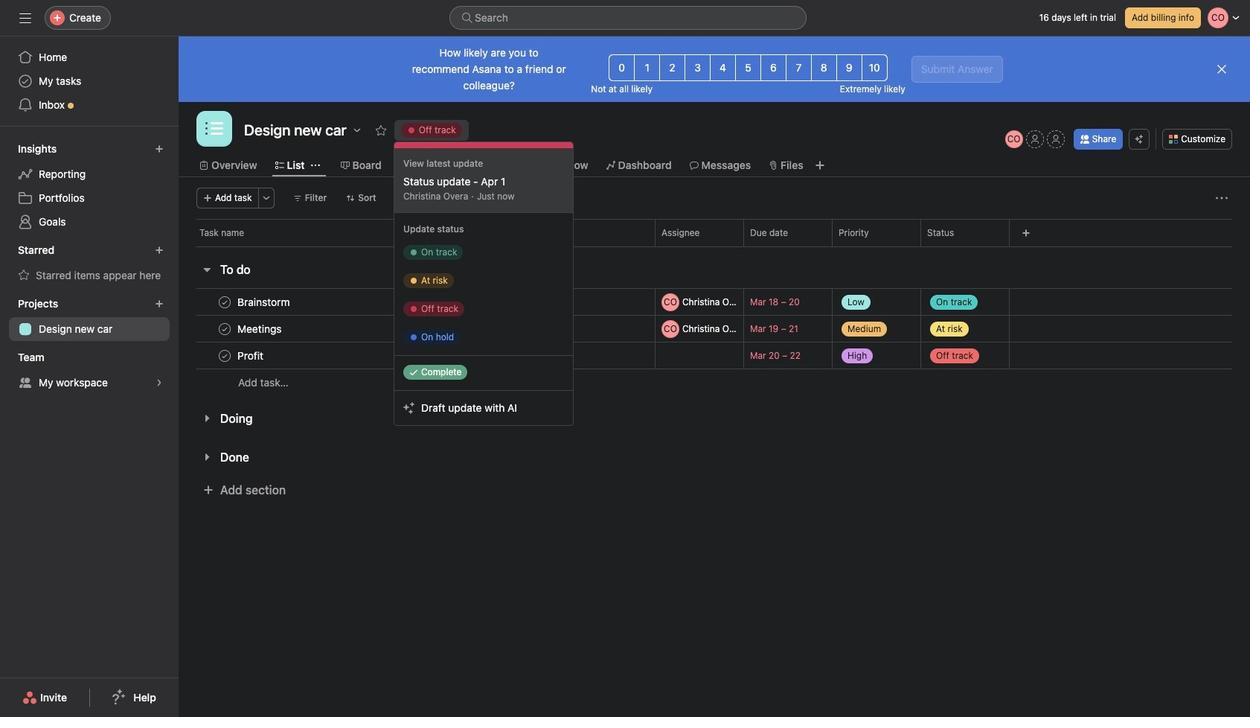 Task type: locate. For each thing, give the bounding box(es) containing it.
task name text field inside brainstorm cell
[[235, 294, 295, 309]]

hide sidebar image
[[19, 12, 31, 24]]

mark complete checkbox inside meetings cell
[[216, 320, 234, 338]]

2 task name text field from the top
[[235, 348, 268, 363]]

projects element
[[0, 290, 179, 344]]

mark complete checkbox up mark complete option in the left of the page
[[216, 293, 234, 311]]

status field for brainstorm cell
[[921, 288, 1010, 316]]

row
[[179, 219, 1251, 246], [197, 246, 1233, 247], [179, 288, 1251, 316], [179, 315, 1251, 342], [179, 342, 1251, 369], [179, 369, 1251, 396]]

starred element
[[0, 237, 179, 290]]

menu
[[395, 142, 573, 425]]

mark complete checkbox inside brainstorm cell
[[216, 293, 234, 311]]

dismiss image
[[1217, 63, 1229, 75]]

list box
[[450, 6, 807, 30]]

add field image
[[1022, 229, 1031, 238]]

status field for profit cell
[[921, 342, 1010, 369]]

status field for meetings cell
[[921, 315, 1010, 342]]

ask ai image
[[1136, 135, 1145, 144]]

more actions image
[[1217, 192, 1229, 204], [262, 194, 271, 203]]

1 vertical spatial task name text field
[[235, 348, 268, 363]]

mark complete image
[[216, 320, 234, 338], [216, 347, 234, 364]]

expand task list for this group image
[[201, 412, 213, 424]]

Mark complete checkbox
[[216, 347, 234, 364]]

menu item
[[395, 148, 573, 212]]

task name text field right mark complete option in the left of the page
[[235, 348, 268, 363]]

mark complete image
[[216, 293, 234, 311]]

2 mark complete checkbox from the top
[[216, 320, 234, 338]]

None radio
[[609, 54, 635, 81], [634, 54, 661, 81], [685, 54, 711, 81], [710, 54, 736, 81], [811, 54, 837, 81], [837, 54, 863, 81], [862, 54, 888, 81], [609, 54, 635, 81], [634, 54, 661, 81], [685, 54, 711, 81], [710, 54, 736, 81], [811, 54, 837, 81], [837, 54, 863, 81], [862, 54, 888, 81]]

collapse task list for this group image
[[201, 264, 213, 275]]

option group
[[609, 54, 888, 81]]

mark complete checkbox for task name text field in brainstorm cell
[[216, 293, 234, 311]]

1 mark complete checkbox from the top
[[216, 293, 234, 311]]

0 vertical spatial task name text field
[[235, 294, 295, 309]]

mark complete checkbox down mark complete icon
[[216, 320, 234, 338]]

add items to starred image
[[155, 246, 164, 255]]

1 vertical spatial mark complete image
[[216, 347, 234, 364]]

mark complete image inside meetings cell
[[216, 320, 234, 338]]

task name text field up task name text box
[[235, 294, 295, 309]]

Task name text field
[[235, 294, 295, 309], [235, 348, 268, 363]]

0 vertical spatial mark complete checkbox
[[216, 293, 234, 311]]

mark complete image inside profit cell
[[216, 347, 234, 364]]

1 vertical spatial mark complete checkbox
[[216, 320, 234, 338]]

expand task list for this group image
[[201, 451, 213, 463]]

1 horizontal spatial more actions image
[[1217, 192, 1229, 204]]

1 mark complete image from the top
[[216, 320, 234, 338]]

2 mark complete image from the top
[[216, 347, 234, 364]]

None radio
[[660, 54, 686, 81], [736, 54, 762, 81], [761, 54, 787, 81], [786, 54, 812, 81], [660, 54, 686, 81], [736, 54, 762, 81], [761, 54, 787, 81], [786, 54, 812, 81]]

Task name text field
[[235, 321, 286, 336]]

task name text field for profit cell
[[235, 348, 268, 363]]

task name text field for brainstorm cell
[[235, 294, 295, 309]]

task name text field inside profit cell
[[235, 348, 268, 363]]

1 task name text field from the top
[[235, 294, 295, 309]]

profit cell
[[179, 342, 655, 369]]

Mark complete checkbox
[[216, 293, 234, 311], [216, 320, 234, 338]]

0 vertical spatial mark complete image
[[216, 320, 234, 338]]



Task type: describe. For each thing, give the bounding box(es) containing it.
tab actions image
[[311, 161, 320, 170]]

see details, my workspace image
[[155, 378, 164, 387]]

insights element
[[0, 136, 179, 237]]

new insights image
[[155, 144, 164, 153]]

list image
[[205, 120, 223, 138]]

teams element
[[0, 344, 179, 398]]

header to do tree grid
[[179, 288, 1251, 396]]

mark complete image for task name text field within the profit cell
[[216, 347, 234, 364]]

0 horizontal spatial more actions image
[[262, 194, 271, 203]]

manage project members image
[[1006, 130, 1024, 148]]

mark complete image for task name text box
[[216, 320, 234, 338]]

global element
[[0, 36, 179, 126]]

meetings cell
[[179, 315, 655, 342]]

add to starred image
[[375, 124, 387, 136]]

new project or portfolio image
[[155, 299, 164, 308]]

brainstorm cell
[[179, 288, 655, 316]]

mark complete checkbox for task name text box
[[216, 320, 234, 338]]



Task type: vqa. For each thing, say whether or not it's contained in the screenshot.
MENU ITEM
yes



